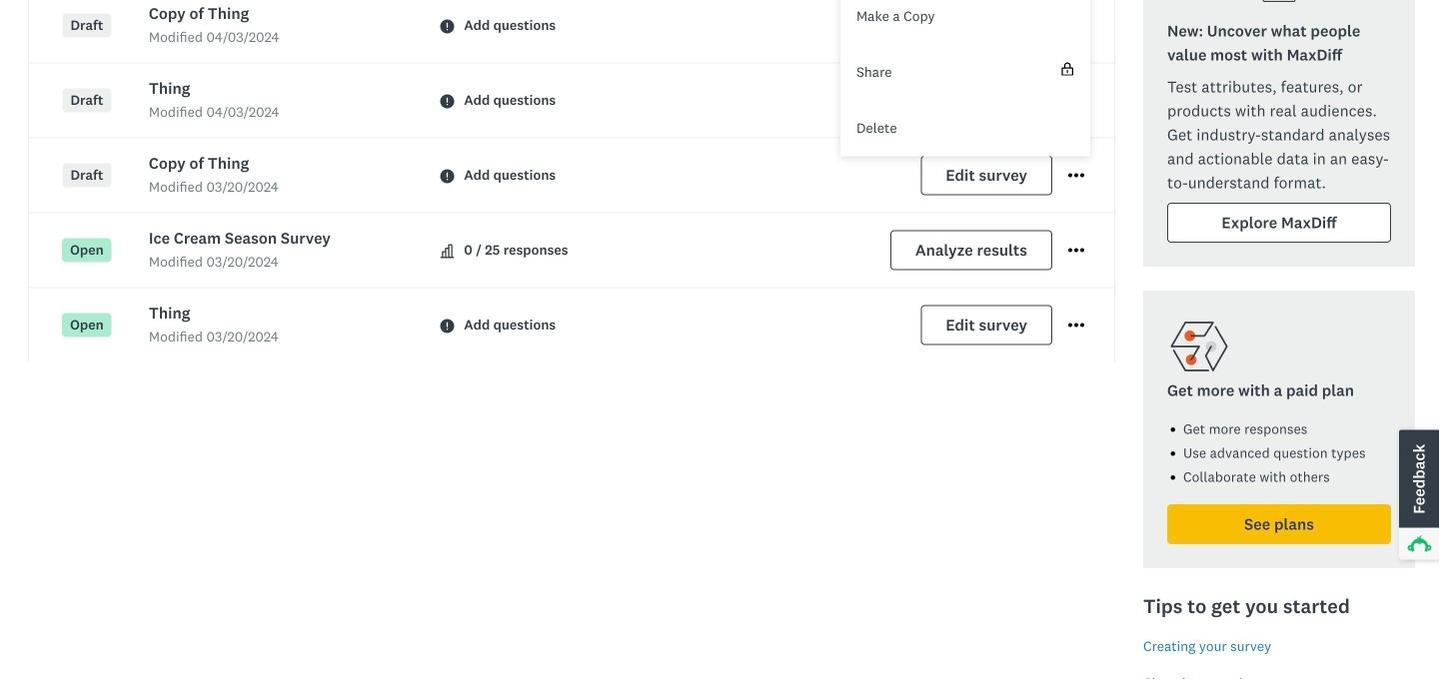 Task type: locate. For each thing, give the bounding box(es) containing it.
2 warning image from the top
[[440, 319, 454, 333]]

1 vertical spatial warning image
[[440, 319, 454, 333]]

0 vertical spatial warning image
[[440, 19, 454, 33]]

open menu image
[[1068, 174, 1084, 178], [1068, 249, 1084, 253], [1068, 324, 1084, 328]]

1 vertical spatial open menu image
[[1068, 249, 1084, 253]]

warning image
[[440, 94, 454, 108], [440, 169, 454, 183]]

2 vertical spatial open menu image
[[1068, 324, 1084, 328]]

1 vertical spatial open menu image
[[1068, 243, 1084, 259]]

0 vertical spatial open menu image
[[1068, 168, 1084, 184]]

this is a paid feature image
[[1061, 62, 1074, 76], [1062, 62, 1074, 76]]

1 warning image from the top
[[440, 94, 454, 108]]

3 open menu image from the top
[[1068, 318, 1084, 334]]

open menu image for open menu image corresponding to response count image
[[1068, 249, 1084, 253]]

open menu image
[[1068, 168, 1084, 184], [1068, 243, 1084, 259], [1068, 318, 1084, 334]]

1 open menu image from the top
[[1068, 168, 1084, 184]]

1 vertical spatial warning image
[[440, 169, 454, 183]]

2 vertical spatial open menu image
[[1068, 318, 1084, 334]]

2 open menu image from the top
[[1068, 249, 1084, 253]]

1 warning image from the top
[[440, 19, 454, 33]]

open menu image for first warning icon from the bottom of the page
[[1068, 168, 1084, 184]]

2 open menu image from the top
[[1068, 243, 1084, 259]]

response count image
[[440, 244, 454, 258]]

max diff icon image
[[1255, 0, 1303, 7]]

1 open menu image from the top
[[1068, 174, 1084, 178]]

0 vertical spatial open menu image
[[1068, 174, 1084, 178]]

0 vertical spatial warning image
[[440, 94, 454, 108]]

response count image
[[440, 244, 454, 258]]

3 open menu image from the top
[[1068, 324, 1084, 328]]

open menu image for 3rd open menu image from the top
[[1068, 324, 1084, 328]]

warning image
[[440, 19, 454, 33], [440, 319, 454, 333]]



Task type: vqa. For each thing, say whether or not it's contained in the screenshot.
the rightmost "Help" icon
no



Task type: describe. For each thing, give the bounding box(es) containing it.
open menu image for first warning icon from the bottom of the page open menu image
[[1068, 174, 1084, 178]]

2 this is a paid feature image from the left
[[1062, 62, 1074, 76]]

open menu image for response count image
[[1068, 243, 1084, 259]]

response based pricing icon image
[[1167, 315, 1231, 379]]

1 this is a paid feature image from the left
[[1061, 62, 1074, 76]]

2 warning image from the top
[[440, 169, 454, 183]]



